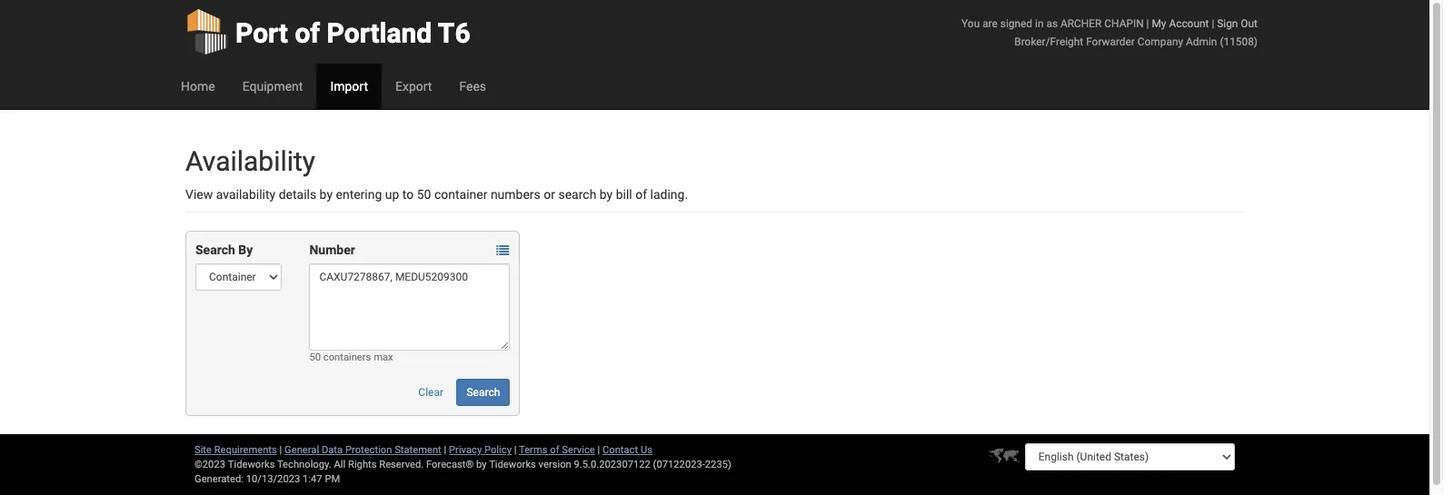 Task type: vqa. For each thing, say whether or not it's contained in the screenshot.
Password password field
no



Task type: locate. For each thing, give the bounding box(es) containing it.
sign out link
[[1218, 17, 1258, 30]]

site requirements link
[[195, 445, 277, 456]]

archer
[[1061, 17, 1102, 30]]

pm
[[325, 474, 340, 486]]

bill
[[616, 187, 633, 202]]

to
[[403, 187, 414, 202]]

port of portland t6 link
[[185, 0, 471, 64]]

general data protection statement link
[[285, 445, 442, 456]]

up
[[385, 187, 399, 202]]

search by
[[195, 243, 253, 257]]

50 right to
[[417, 187, 431, 202]]

(07122023-
[[653, 459, 705, 471]]

you are signed in as archer chapin | my account | sign out broker/freight forwarder company admin (11508)
[[962, 17, 1258, 48]]

of right bill
[[636, 187, 647, 202]]

of inside site requirements | general data protection statement | privacy policy | terms of service | contact us ©2023 tideworks technology. all rights reserved. forecast® by tideworks version 9.5.0.202307122 (07122023-2235) generated: 10/13/2023 1:47 pm
[[550, 445, 560, 456]]

view
[[185, 187, 213, 202]]

my
[[1152, 17, 1167, 30]]

company
[[1138, 35, 1184, 48]]

| left general
[[280, 445, 282, 456]]

are
[[983, 17, 998, 30]]

of right port
[[295, 17, 320, 49]]

0 vertical spatial search
[[195, 243, 235, 257]]

2 horizontal spatial by
[[600, 187, 613, 202]]

0 horizontal spatial 50
[[310, 352, 321, 364]]

privacy policy link
[[449, 445, 512, 456]]

account
[[1170, 17, 1210, 30]]

by down privacy policy link
[[476, 459, 487, 471]]

search left by
[[195, 243, 235, 257]]

| left sign
[[1212, 17, 1215, 30]]

of up version
[[550, 445, 560, 456]]

protection
[[345, 445, 392, 456]]

2 horizontal spatial of
[[636, 187, 647, 202]]

2235)
[[705, 459, 732, 471]]

as
[[1047, 17, 1058, 30]]

of
[[295, 17, 320, 49], [636, 187, 647, 202], [550, 445, 560, 456]]

Number text field
[[310, 264, 510, 351]]

1 horizontal spatial search
[[467, 386, 500, 399]]

generated:
[[195, 474, 244, 486]]

max
[[374, 352, 393, 364]]

1:47
[[303, 474, 322, 486]]

fees button
[[446, 64, 500, 109]]

search
[[195, 243, 235, 257], [467, 386, 500, 399]]

| up forecast®
[[444, 445, 447, 456]]

tideworks
[[489, 459, 536, 471]]

50 left containers
[[310, 352, 321, 364]]

numbers
[[491, 187, 541, 202]]

by inside site requirements | general data protection statement | privacy policy | terms of service | contact us ©2023 tideworks technology. all rights reserved. forecast® by tideworks version 9.5.0.202307122 (07122023-2235) generated: 10/13/2023 1:47 pm
[[476, 459, 487, 471]]

out
[[1241, 17, 1258, 30]]

sign
[[1218, 17, 1239, 30]]

home
[[181, 79, 215, 94]]

2 vertical spatial of
[[550, 445, 560, 456]]

requirements
[[214, 445, 277, 456]]

forecast®
[[426, 459, 474, 471]]

equipment button
[[229, 64, 317, 109]]

by
[[320, 187, 333, 202], [600, 187, 613, 202], [476, 459, 487, 471]]

containers
[[323, 352, 371, 364]]

1 horizontal spatial 50
[[417, 187, 431, 202]]

1 vertical spatial of
[[636, 187, 647, 202]]

fees
[[460, 79, 486, 94]]

import button
[[317, 64, 382, 109]]

0 horizontal spatial search
[[195, 243, 235, 257]]

version
[[539, 459, 572, 471]]

service
[[562, 445, 595, 456]]

0 horizontal spatial by
[[320, 187, 333, 202]]

lading.
[[651, 187, 688, 202]]

general
[[285, 445, 319, 456]]

0 vertical spatial of
[[295, 17, 320, 49]]

entering
[[336, 187, 382, 202]]

search button
[[457, 379, 510, 406]]

0 horizontal spatial of
[[295, 17, 320, 49]]

1 vertical spatial search
[[467, 386, 500, 399]]

home button
[[167, 64, 229, 109]]

statement
[[395, 445, 442, 456]]

port of portland t6
[[235, 17, 471, 49]]

by right the details
[[320, 187, 333, 202]]

search right clear button
[[467, 386, 500, 399]]

admin
[[1187, 35, 1218, 48]]

in
[[1036, 17, 1044, 30]]

equipment
[[242, 79, 303, 94]]

privacy
[[449, 445, 482, 456]]

search for search
[[467, 386, 500, 399]]

1 vertical spatial 50
[[310, 352, 321, 364]]

| up tideworks
[[514, 445, 517, 456]]

1 horizontal spatial by
[[476, 459, 487, 471]]

availability
[[185, 145, 316, 177]]

|
[[1147, 17, 1150, 30], [1212, 17, 1215, 30], [280, 445, 282, 456], [444, 445, 447, 456], [514, 445, 517, 456], [598, 445, 600, 456]]

search inside button
[[467, 386, 500, 399]]

export button
[[382, 64, 446, 109]]

by left bill
[[600, 187, 613, 202]]

(11508)
[[1221, 35, 1258, 48]]

all
[[334, 459, 346, 471]]

site requirements | general data protection statement | privacy policy | terms of service | contact us ©2023 tideworks technology. all rights reserved. forecast® by tideworks version 9.5.0.202307122 (07122023-2235) generated: 10/13/2023 1:47 pm
[[195, 445, 732, 486]]

50
[[417, 187, 431, 202], [310, 352, 321, 364]]

1 horizontal spatial of
[[550, 445, 560, 456]]

terms
[[519, 445, 548, 456]]



Task type: describe. For each thing, give the bounding box(es) containing it.
10/13/2023
[[246, 474, 300, 486]]

you
[[962, 17, 980, 30]]

©2023 tideworks
[[195, 459, 275, 471]]

or
[[544, 187, 556, 202]]

export
[[396, 79, 432, 94]]

availability
[[216, 187, 276, 202]]

container
[[435, 187, 488, 202]]

my account link
[[1152, 17, 1210, 30]]

clear button
[[409, 379, 454, 406]]

policy
[[485, 445, 512, 456]]

us
[[641, 445, 653, 456]]

search for search by
[[195, 243, 235, 257]]

technology.
[[277, 459, 332, 471]]

details
[[279, 187, 317, 202]]

chapin
[[1105, 17, 1144, 30]]

broker/freight
[[1015, 35, 1084, 48]]

50 containers max
[[310, 352, 393, 364]]

| left my
[[1147, 17, 1150, 30]]

view availability details by entering up to 50 container numbers or search by bill of lading.
[[185, 187, 688, 202]]

contact us link
[[603, 445, 653, 456]]

0 vertical spatial 50
[[417, 187, 431, 202]]

terms of service link
[[519, 445, 595, 456]]

portland
[[327, 17, 432, 49]]

contact
[[603, 445, 638, 456]]

search
[[559, 187, 597, 202]]

number
[[310, 243, 355, 257]]

clear
[[419, 386, 444, 399]]

show list image
[[497, 245, 509, 258]]

data
[[322, 445, 343, 456]]

by
[[238, 243, 253, 257]]

site
[[195, 445, 212, 456]]

port
[[235, 17, 288, 49]]

import
[[330, 79, 368, 94]]

| up 9.5.0.202307122
[[598, 445, 600, 456]]

9.5.0.202307122
[[574, 459, 651, 471]]

forwarder
[[1087, 35, 1136, 48]]

rights
[[348, 459, 377, 471]]

signed
[[1001, 17, 1033, 30]]

reserved.
[[379, 459, 424, 471]]

t6
[[438, 17, 471, 49]]



